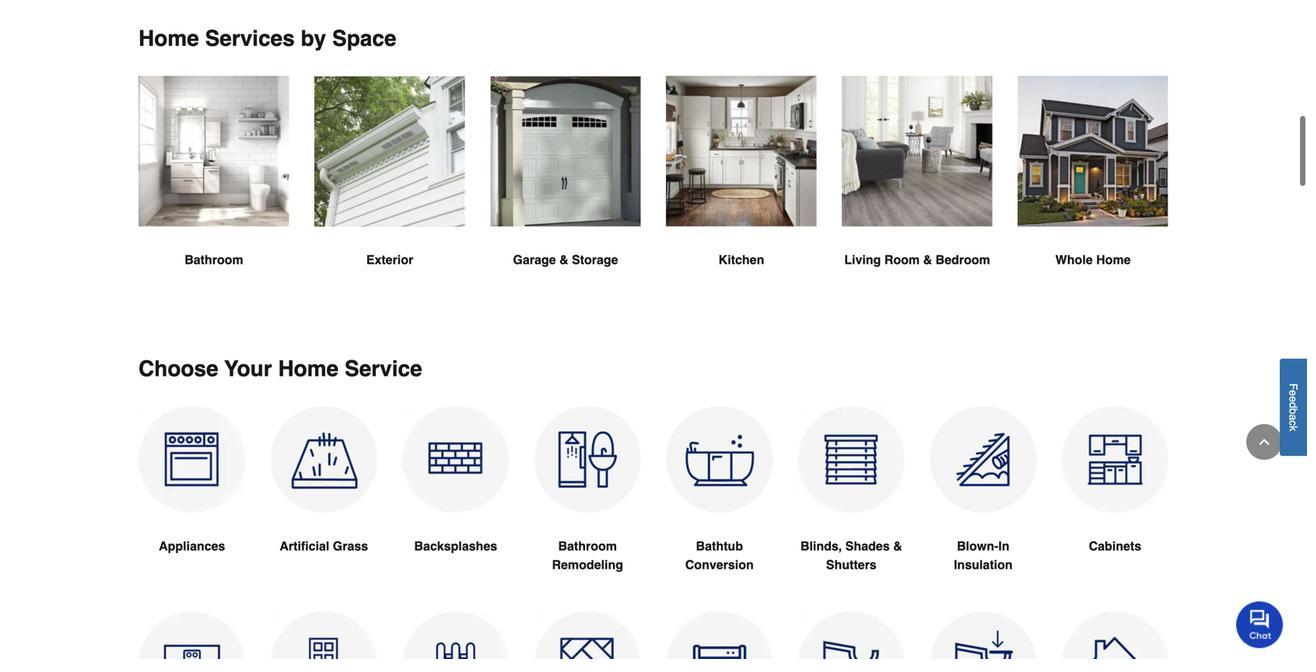 Task type: locate. For each thing, give the bounding box(es) containing it.
tile backsplash icon. image
[[402, 406, 509, 513]]

f
[[1288, 384, 1300, 390]]

b
[[1288, 409, 1300, 415]]

countertop icon. image
[[139, 612, 246, 659]]

& right shades
[[894, 539, 903, 553]]

single oven range icon. image
[[139, 406, 246, 513]]

shower and pedestal lavatory icons. image
[[534, 406, 641, 513]]

& right garage
[[560, 252, 569, 267]]

a kitchen with white cabinets, dark countertops, a white tile backsplash and wood floors. image
[[666, 76, 817, 227]]

bathroom inside the bathroom link
[[185, 252, 243, 267]]

0 vertical spatial bathroom
[[185, 252, 243, 267]]

blown-in insulation link
[[930, 406, 1037, 612]]

generator icon. image
[[666, 612, 773, 659]]

icon of air circulation within a house. image
[[1062, 612, 1169, 659]]

garage
[[513, 252, 556, 267]]

artificial
[[280, 539, 330, 553]]

bathroom for bathroom remodeling
[[558, 539, 617, 553]]

0 horizontal spatial bathroom
[[185, 252, 243, 267]]

c
[[1288, 421, 1300, 426]]

backsplashes link
[[402, 406, 509, 593]]

garage & storage
[[513, 252, 618, 267]]

choose
[[139, 356, 218, 381]]

&
[[560, 252, 569, 267], [924, 252, 933, 267], [894, 539, 903, 553]]

bathroom
[[185, 252, 243, 267], [558, 539, 617, 553]]

1 vertical spatial home
[[1097, 252, 1131, 267]]

e up d
[[1288, 390, 1300, 396]]

1 horizontal spatial &
[[894, 539, 903, 553]]

backsplashes
[[414, 539, 497, 553]]

1 vertical spatial bathroom
[[558, 539, 617, 553]]

& right room
[[924, 252, 933, 267]]

remodeling
[[552, 558, 623, 572]]

a walk-in bathtub icon. image
[[666, 406, 773, 513]]

kitchen
[[719, 252, 765, 267]]

home
[[139, 26, 199, 51], [1097, 252, 1131, 267], [278, 356, 339, 381]]

k
[[1288, 426, 1300, 432]]

e
[[1288, 390, 1300, 396], [1288, 396, 1300, 402]]

shades
[[846, 539, 890, 553]]

by
[[301, 26, 326, 51]]

a bathroom with a gray tile backsplash, a beige floating vanity and a white toilet. image
[[139, 76, 290, 227]]

chevron up image
[[1257, 434, 1273, 450]]

blinds,
[[801, 539, 842, 553]]

cabinets link
[[1062, 406, 1169, 593]]

shutters
[[826, 558, 877, 572]]

0 horizontal spatial home
[[139, 26, 199, 51]]

living
[[845, 252, 881, 267]]

& inside blinds, shades & shutters
[[894, 539, 903, 553]]

bathroom inside bathroom remodeling
[[558, 539, 617, 553]]

2 horizontal spatial &
[[924, 252, 933, 267]]

blown-
[[957, 539, 999, 553]]

1 horizontal spatial bathroom
[[558, 539, 617, 553]]

appliances link
[[139, 406, 246, 593]]

an artificial grass icon. image
[[270, 406, 378, 513]]

exterior link
[[314, 76, 465, 307]]

e up b
[[1288, 396, 1300, 402]]

room
[[885, 252, 920, 267]]

bathtub conversion
[[686, 539, 754, 572]]

blinds, shades & shutters link
[[798, 406, 905, 612]]

a garage with a white door and decorative handles. image
[[490, 76, 641, 227]]

1 horizontal spatial home
[[278, 356, 339, 381]]

storage
[[572, 252, 618, 267]]

exterior
[[366, 252, 413, 267]]

the exterior of a white home surrounded by trees. image
[[314, 76, 465, 227]]

whole
[[1056, 252, 1093, 267]]

living room & bedroom
[[845, 252, 991, 267]]

gutter icon. image
[[798, 612, 905, 659]]

appliances
[[159, 539, 225, 553]]

bathroom remodeling
[[552, 539, 623, 572]]

0 horizontal spatial &
[[560, 252, 569, 267]]

plank flooring icon. image
[[534, 612, 641, 659]]



Task type: vqa. For each thing, say whether or not it's contained in the screenshot.
Quality
no



Task type: describe. For each thing, give the bounding box(es) containing it.
choose your home service
[[139, 356, 422, 381]]

1 e from the top
[[1288, 390, 1300, 396]]

bathroom link
[[139, 76, 290, 307]]

& for blinds, shades & shutters
[[894, 539, 903, 553]]

chat invite button image
[[1237, 601, 1284, 648]]

in
[[999, 539, 1010, 553]]

d
[[1288, 402, 1300, 409]]

single door icon. image
[[270, 612, 378, 659]]

f e e d b a c k
[[1288, 384, 1300, 432]]

bathroom remodeling link
[[534, 406, 641, 612]]

conversion
[[686, 558, 754, 572]]

gutter protection icon. image
[[930, 612, 1037, 659]]

garage & storage link
[[490, 76, 641, 307]]

blown-in insulation
[[954, 539, 1013, 572]]

insulation
[[954, 558, 1013, 572]]

grass
[[333, 539, 368, 553]]

whole home link
[[1018, 76, 1169, 307]]

space
[[332, 26, 397, 51]]

services
[[205, 26, 295, 51]]

cabinets
[[1089, 539, 1142, 553]]

home services by space
[[139, 26, 397, 51]]

a
[[1288, 415, 1300, 421]]

kitchen link
[[666, 76, 817, 307]]

2 horizontal spatial home
[[1097, 252, 1131, 267]]

artificial grass link
[[270, 406, 378, 593]]

2 vertical spatial home
[[278, 356, 339, 381]]

bedroom
[[936, 252, 991, 267]]

picket fence icon. image
[[402, 612, 509, 659]]

your
[[224, 356, 272, 381]]

the exterior of a navy blue home with a teal door. image
[[1018, 76, 1169, 227]]

bathroom for bathroom
[[185, 252, 243, 267]]

artificial grass
[[280, 539, 368, 553]]

kitchen cabinets icon. image
[[1062, 406, 1169, 513]]

& for living room & bedroom
[[924, 252, 933, 267]]

window blinds icon. image
[[798, 406, 905, 513]]

f e e d b a c k button
[[1280, 359, 1308, 456]]

bathtub conversion link
[[666, 406, 773, 612]]

a living room with a fireplace, a dark gray couch and light gray wood floors. image
[[842, 76, 993, 227]]

blinds, shades & shutters
[[801, 539, 903, 572]]

living room & bedroom link
[[842, 76, 993, 307]]

0 vertical spatial home
[[139, 26, 199, 51]]

blown-in insulation icon. image
[[930, 406, 1037, 513]]

whole home
[[1056, 252, 1131, 267]]

bathtub
[[696, 539, 743, 553]]

2 e from the top
[[1288, 396, 1300, 402]]

service
[[345, 356, 422, 381]]

scroll to top element
[[1247, 424, 1283, 460]]



